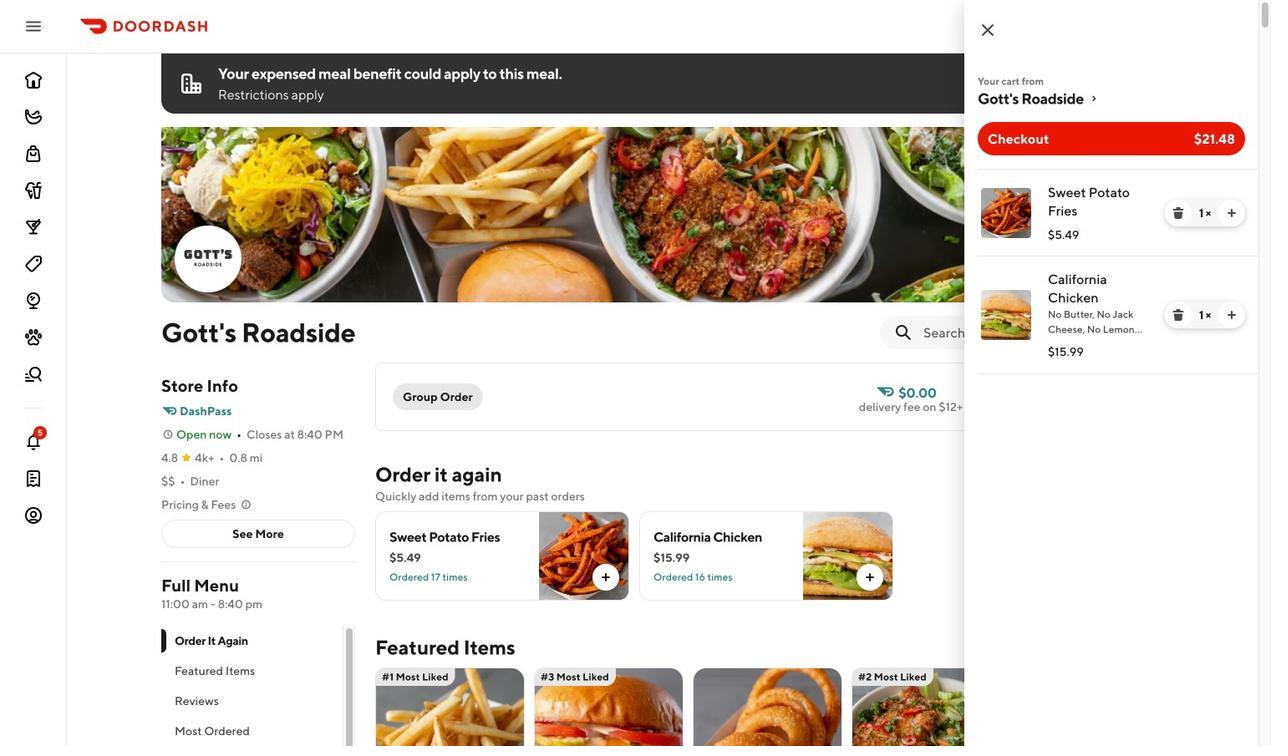 Task type: describe. For each thing, give the bounding box(es) containing it.
california chicken image
[[982, 290, 1032, 340]]

remove item from cart image for add one to cart icon
[[1172, 309, 1186, 322]]

Item Search search field
[[924, 324, 1152, 342]]

open menu image
[[23, 16, 43, 36]]

sweet potato fries image
[[982, 188, 1032, 238]]

add one to cart image
[[1226, 207, 1239, 220]]

remove item from cart image for add one to cart image
[[1172, 207, 1186, 220]]

onion rings image
[[694, 668, 842, 747]]

fries image
[[376, 668, 524, 747]]

1 heading from the top
[[375, 462, 502, 488]]



Task type: locate. For each thing, give the bounding box(es) containing it.
remove item from cart image
[[1172, 207, 1186, 220], [1172, 309, 1186, 322]]

0 horizontal spatial add item to cart image
[[600, 571, 613, 585]]

2 remove item from cart image from the top
[[1172, 309, 1186, 322]]

cheeseburger image
[[535, 668, 683, 747]]

heading
[[375, 462, 502, 488], [375, 635, 516, 661]]

2 add item to cart image from the left
[[864, 571, 877, 585]]

1 horizontal spatial add item to cart image
[[864, 571, 877, 585]]

0 vertical spatial remove item from cart image
[[1172, 207, 1186, 220]]

remove item from cart image left add one to cart image
[[1172, 207, 1186, 220]]

add item to cart image
[[600, 571, 613, 585], [864, 571, 877, 585]]

1 remove item from cart image from the top
[[1172, 207, 1186, 220]]

vietnamese chicken salad image
[[853, 668, 1001, 747]]

gott's roadside image
[[161, 127, 1165, 303], [176, 227, 240, 291]]

add one to cart image
[[1226, 309, 1239, 322]]

2 heading from the top
[[375, 635, 516, 661]]

list
[[965, 169, 1259, 375]]

remove item from cart image left add one to cart icon
[[1172, 309, 1186, 322]]

1 add item to cart image from the left
[[600, 571, 613, 585]]

1 vertical spatial remove item from cart image
[[1172, 309, 1186, 322]]

close image
[[978, 20, 998, 40]]

1 vertical spatial heading
[[375, 635, 516, 661]]

0 vertical spatial heading
[[375, 462, 502, 488]]



Task type: vqa. For each thing, say whether or not it's contained in the screenshot.
rightmost to
no



